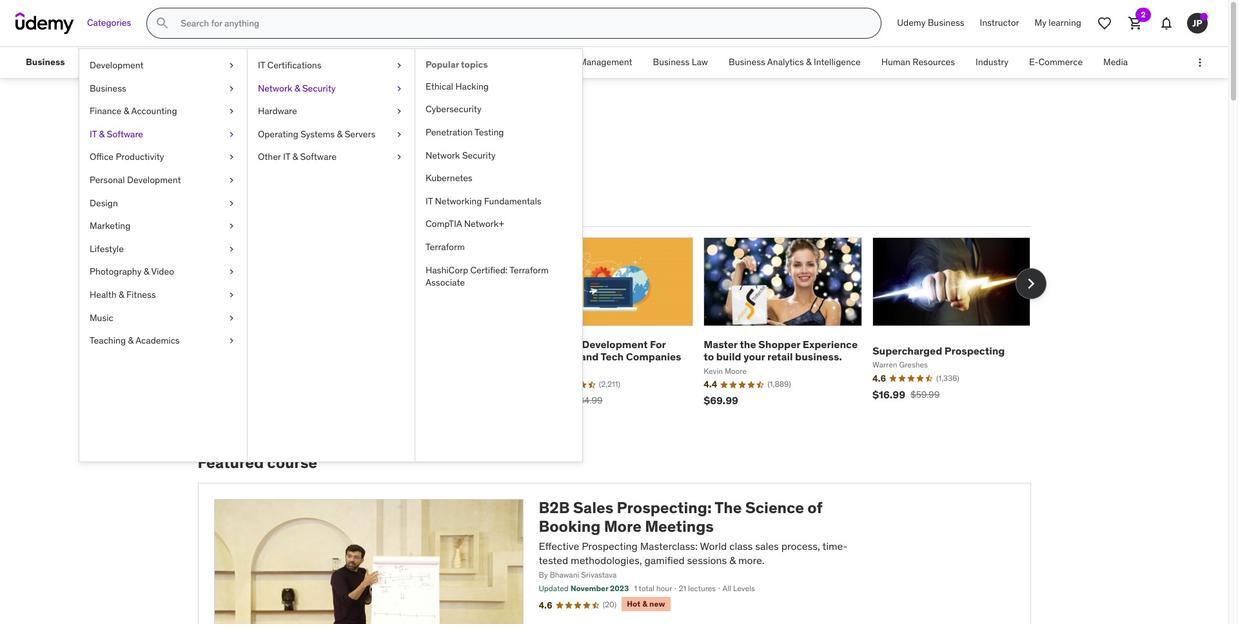 Task type: vqa. For each thing, say whether or not it's contained in the screenshot.
CSS link at top
no



Task type: locate. For each thing, give the bounding box(es) containing it.
xsmall image for network & security
[[394, 82, 404, 95]]

business law link
[[643, 47, 718, 78]]

software up you
[[300, 151, 337, 163]]

1 horizontal spatial software
[[300, 151, 337, 163]]

submit search image
[[155, 15, 170, 31]]

human
[[881, 56, 910, 68]]

terraform down terraform link
[[510, 264, 549, 276]]

software up office productivity
[[107, 128, 143, 140]]

& right finance
[[124, 105, 129, 117]]

business left law
[[653, 56, 690, 68]]

you have alerts image
[[1200, 13, 1208, 21]]

xsmall image inside development link
[[226, 59, 237, 72]]

personal development link
[[79, 169, 247, 192]]

sales left hardware
[[198, 108, 252, 135]]

levels
[[733, 584, 755, 593]]

xsmall image for lifestyle
[[226, 243, 237, 256]]

Search for anything text field
[[178, 12, 866, 34]]

fitness
[[126, 289, 156, 300]]

tested
[[539, 554, 568, 567]]

xsmall image inside health & fitness link
[[226, 289, 237, 301]]

project management
[[548, 56, 632, 68]]

1 horizontal spatial to
[[704, 350, 714, 363]]

it inside it networking fundamentals link
[[426, 195, 433, 207]]

2 management from the left
[[579, 56, 632, 68]]

& inside b2b sales prospecting: the science of booking more meetings effective prospecting masterclass: world class sales process, time- tested methodologies, gamified sessions & more. by bhawani srivastava
[[729, 554, 736, 567]]

it right other
[[283, 151, 290, 163]]

started
[[338, 164, 392, 184]]

carousel element
[[198, 237, 1046, 423]]

of
[[808, 498, 822, 518]]

notifications image
[[1159, 15, 1174, 31]]

supercharged prospecting link
[[872, 344, 1005, 357]]

it inside it & software link
[[90, 128, 97, 140]]

network security link
[[415, 144, 582, 167]]

communication
[[188, 56, 252, 68]]

featured course
[[198, 453, 317, 473]]

academics
[[136, 335, 180, 346]]

1 horizontal spatial management
[[579, 56, 632, 68]]

xsmall image for finance & accounting
[[226, 105, 237, 118]]

0 vertical spatial sales
[[198, 108, 252, 135]]

0 horizontal spatial network
[[258, 82, 292, 94]]

finance & accounting
[[90, 105, 177, 117]]

experience
[[803, 338, 858, 351]]

0 vertical spatial network
[[258, 82, 292, 94]]

business.
[[795, 350, 842, 363]]

your
[[744, 350, 765, 363]]

(20)
[[603, 600, 617, 609]]

management right project
[[579, 56, 632, 68]]

the
[[740, 338, 756, 351]]

2 link
[[1120, 8, 1151, 39]]

next image
[[1020, 273, 1041, 294]]

my
[[1035, 17, 1047, 29]]

xsmall image for teaching & academics
[[226, 335, 237, 347]]

development for personal
[[127, 174, 181, 186]]

hot & new
[[627, 599, 665, 609]]

xsmall image for development
[[226, 59, 237, 72]]

security down it certifications link
[[302, 82, 336, 94]]

terraform down comptia
[[426, 241, 465, 253]]

network
[[258, 82, 292, 94], [426, 149, 460, 161]]

&
[[806, 56, 812, 68], [295, 82, 300, 94], [124, 105, 129, 117], [99, 128, 105, 140], [337, 128, 343, 140], [292, 151, 298, 163], [144, 266, 149, 277], [119, 289, 124, 300], [128, 335, 134, 346], [729, 554, 736, 567], [642, 599, 648, 609]]

all
[[723, 584, 731, 593]]

& right health
[[119, 289, 124, 300]]

sales right b2b
[[573, 498, 613, 518]]

featured
[[198, 453, 264, 473]]

operating systems & servers
[[258, 128, 375, 140]]

xsmall image inside the marketing link
[[226, 220, 237, 233]]

1 vertical spatial network
[[426, 149, 460, 161]]

1 horizontal spatial prospecting
[[945, 344, 1005, 357]]

to down other
[[261, 164, 277, 184]]

1 vertical spatial sales
[[573, 498, 613, 518]]

business right udemy
[[928, 17, 964, 29]]

0 horizontal spatial prospecting
[[582, 540, 638, 552]]

entrepreneurship
[[97, 56, 167, 68]]

associate
[[426, 277, 465, 288]]

wishlist image
[[1097, 15, 1112, 31]]

lifestyle link
[[79, 238, 247, 261]]

it inside it certifications link
[[258, 59, 265, 71]]

other
[[258, 151, 281, 163]]

xsmall image for health & fitness
[[226, 289, 237, 301]]

& left video
[[144, 266, 149, 277]]

0 vertical spatial to
[[261, 164, 277, 184]]

companies
[[626, 350, 681, 363]]

xsmall image inside music link
[[226, 312, 237, 324]]

you
[[308, 164, 335, 184]]

& right analytics
[[806, 56, 812, 68]]

network & security
[[258, 82, 336, 94]]

instructor link
[[972, 8, 1027, 39]]

xsmall image inside business link
[[226, 82, 237, 95]]

popular topics
[[426, 59, 488, 70]]

xsmall image
[[226, 59, 237, 72], [226, 82, 237, 95], [394, 82, 404, 95], [394, 105, 404, 118], [226, 151, 237, 164], [394, 151, 404, 164], [226, 197, 237, 210], [226, 266, 237, 279], [226, 312, 237, 324]]

management up the network & security
[[272, 56, 326, 68]]

b2b
[[539, 498, 570, 518]]

& down class
[[729, 554, 736, 567]]

updated
[[539, 584, 569, 593]]

testing
[[475, 126, 504, 138]]

0 vertical spatial prospecting
[[945, 344, 1005, 357]]

methodologies,
[[571, 554, 642, 567]]

xsmall image inside photography & video link
[[226, 266, 237, 279]]

1 horizontal spatial network
[[426, 149, 460, 161]]

prospecting inside carousel element
[[945, 344, 1005, 357]]

my learning
[[1035, 17, 1081, 29]]

xsmall image inside "teaching & academics" link
[[226, 335, 237, 347]]

photography
[[90, 266, 141, 277]]

network up kubernetes at the top left of the page
[[426, 149, 460, 161]]

1 horizontal spatial terraform
[[510, 264, 549, 276]]

business strategy
[[389, 56, 462, 68]]

it for it networking fundamentals
[[426, 195, 433, 207]]

development inside business development for startups and tech companies
[[582, 338, 648, 351]]

xsmall image inside it & software link
[[226, 128, 237, 141]]

entrepreneurship link
[[87, 47, 178, 78]]

xsmall image for office productivity
[[226, 151, 237, 164]]

business left analytics
[[729, 56, 765, 68]]

for
[[650, 338, 666, 351]]

e-
[[1029, 56, 1039, 68]]

1 vertical spatial to
[[704, 350, 714, 363]]

sales inside b2b sales prospecting: the science of booking more meetings effective prospecting masterclass: world class sales process, time- tested methodologies, gamified sessions & more. by bhawani srivastava
[[573, 498, 613, 518]]

it inside other it & software link
[[283, 151, 290, 163]]

it certifications
[[258, 59, 321, 71]]

xsmall image inside finance & accounting link
[[226, 105, 237, 118]]

1
[[634, 584, 637, 593]]

1 vertical spatial development
[[127, 174, 181, 186]]

bhawani
[[550, 570, 579, 580]]

kubernetes link
[[415, 167, 582, 190]]

1 vertical spatial terraform
[[510, 264, 549, 276]]

to inside master the shopper experience to build your retail business.
[[704, 350, 714, 363]]

xsmall image inside network & security link
[[394, 82, 404, 95]]

0 vertical spatial security
[[302, 82, 336, 94]]

udemy business
[[897, 17, 964, 29]]

network inside "link"
[[426, 149, 460, 161]]

business left and
[[535, 338, 580, 351]]

1 horizontal spatial security
[[462, 149, 495, 161]]

cybersecurity link
[[415, 98, 582, 121]]

cybersecurity
[[426, 103, 481, 115]]

the
[[715, 498, 742, 518]]

other it & software
[[258, 151, 337, 163]]

xsmall image
[[394, 59, 404, 72], [226, 105, 237, 118], [226, 128, 237, 141], [394, 128, 404, 141], [226, 174, 237, 187], [226, 220, 237, 233], [226, 243, 237, 256], [226, 289, 237, 301], [226, 335, 237, 347]]

xsmall image inside other it & software link
[[394, 151, 404, 164]]

network up hardware
[[258, 82, 292, 94]]

operating
[[258, 128, 298, 140]]

it for it certifications
[[258, 59, 265, 71]]

0 horizontal spatial to
[[261, 164, 277, 184]]

design
[[90, 197, 118, 209]]

xsmall image inside office productivity link
[[226, 151, 237, 164]]

it left "certifications" at the left top of the page
[[258, 59, 265, 71]]

personal development
[[90, 174, 181, 186]]

business law
[[653, 56, 708, 68]]

business up finance
[[90, 82, 126, 94]]

it up the office
[[90, 128, 97, 140]]

1 horizontal spatial sales
[[573, 498, 613, 518]]

0 horizontal spatial software
[[107, 128, 143, 140]]

& up the office
[[99, 128, 105, 140]]

prospecting:
[[617, 498, 712, 518]]

business link up accounting at the top of page
[[79, 77, 247, 100]]

sales
[[198, 108, 252, 135], [573, 498, 613, 518]]

prospecting
[[945, 344, 1005, 357], [582, 540, 638, 552]]

business link down udemy image
[[15, 47, 75, 78]]

1 vertical spatial prospecting
[[582, 540, 638, 552]]

human resources link
[[871, 47, 965, 78]]

2 vertical spatial development
[[582, 338, 648, 351]]

network for network & security
[[258, 82, 292, 94]]

hot
[[627, 599, 641, 609]]

xsmall image inside operating systems & servers link
[[394, 128, 404, 141]]

1 vertical spatial security
[[462, 149, 495, 161]]

more subcategory menu links image
[[1194, 56, 1206, 69]]

security down 'testing'
[[462, 149, 495, 161]]

systems
[[300, 128, 335, 140]]

4.6
[[539, 600, 552, 611]]

xsmall image inside personal development link
[[226, 174, 237, 187]]

network for network security
[[426, 149, 460, 161]]

meetings
[[645, 516, 714, 536]]

0 horizontal spatial terraform
[[426, 241, 465, 253]]

terraform
[[426, 241, 465, 253], [510, 264, 549, 276]]

to left build
[[704, 350, 714, 363]]

xsmall image inside it certifications link
[[394, 59, 404, 72]]

shopper
[[758, 338, 800, 351]]

0 horizontal spatial security
[[302, 82, 336, 94]]

xsmall image inside design link
[[226, 197, 237, 210]]

xsmall image inside lifestyle link
[[226, 243, 237, 256]]

xsmall image inside 'hardware' "link"
[[394, 105, 404, 118]]

comptia
[[426, 218, 462, 230]]

certifications
[[267, 59, 321, 71]]

network security
[[426, 149, 495, 161]]

development
[[90, 59, 144, 71], [127, 174, 181, 186], [582, 338, 648, 351]]

and
[[580, 350, 599, 363]]

udemy image
[[15, 12, 74, 34]]

xsmall image for music
[[226, 312, 237, 324]]

0 horizontal spatial business link
[[15, 47, 75, 78]]

& left servers
[[337, 128, 343, 140]]

0 horizontal spatial management
[[272, 56, 326, 68]]

business
[[928, 17, 964, 29], [26, 56, 65, 68], [389, 56, 426, 68], [653, 56, 690, 68], [729, 56, 765, 68], [90, 82, 126, 94], [535, 338, 580, 351]]

design link
[[79, 192, 247, 215]]

it up comptia
[[426, 195, 433, 207]]



Task type: describe. For each thing, give the bounding box(es) containing it.
e-commerce link
[[1019, 47, 1093, 78]]

sales
[[755, 540, 779, 552]]

industry link
[[965, 47, 1019, 78]]

xsmall image for hardware
[[394, 105, 404, 118]]

1 horizontal spatial business link
[[79, 77, 247, 100]]

most
[[200, 203, 225, 216]]

srivastava
[[581, 570, 617, 580]]

office
[[90, 151, 114, 163]]

xsmall image for design
[[226, 197, 237, 210]]

development for business
[[582, 338, 648, 351]]

it networking fundamentals
[[426, 195, 541, 207]]

office productivity link
[[79, 146, 247, 169]]

networking
[[435, 195, 482, 207]]

startups
[[535, 350, 578, 363]]

health
[[90, 289, 116, 300]]

it networking fundamentals link
[[415, 190, 582, 213]]

terraform link
[[415, 236, 582, 259]]

1 vertical spatial courses
[[198, 164, 258, 184]]

xsmall image for marketing
[[226, 220, 237, 233]]

0 horizontal spatial sales
[[198, 108, 252, 135]]

project
[[548, 56, 577, 68]]

business development for startups and tech companies
[[535, 338, 681, 363]]

prospecting inside b2b sales prospecting: the science of booking more meetings effective prospecting masterclass: world class sales process, time- tested methodologies, gamified sessions & more. by bhawani srivastava
[[582, 540, 638, 552]]

project management link
[[538, 47, 643, 78]]

supercharged prospecting
[[872, 344, 1005, 357]]

effective
[[539, 540, 579, 552]]

marketing link
[[79, 215, 247, 238]]

xsmall image for business
[[226, 82, 237, 95]]

business analytics & intelligence
[[729, 56, 861, 68]]

hacking
[[455, 80, 489, 92]]

most popular
[[200, 203, 265, 216]]

industry
[[976, 56, 1009, 68]]

xsmall image for it & software
[[226, 128, 237, 141]]

gamified
[[644, 554, 685, 567]]

shopping cart with 2 items image
[[1128, 15, 1143, 31]]

communication link
[[178, 47, 262, 78]]

analytics
[[767, 56, 804, 68]]

xsmall image for other it & software
[[394, 151, 404, 164]]

ethical
[[426, 80, 453, 92]]

retail
[[767, 350, 793, 363]]

photography & video
[[90, 266, 174, 277]]

finance & accounting link
[[79, 100, 247, 123]]

comptia network+
[[426, 218, 504, 230]]

all levels
[[723, 584, 755, 593]]

2023
[[610, 584, 629, 593]]

jp
[[1192, 17, 1202, 29]]

hashicorp certified: terraform associate
[[426, 264, 549, 288]]

business inside business development for startups and tech companies
[[535, 338, 580, 351]]

world
[[700, 540, 727, 552]]

more
[[604, 516, 642, 536]]

xsmall image for operating systems & servers
[[394, 128, 404, 141]]

music
[[90, 312, 113, 323]]

booking
[[539, 516, 601, 536]]

it for it & software
[[90, 128, 97, 140]]

by
[[539, 570, 548, 580]]

network & security link
[[248, 77, 415, 100]]

penetration testing link
[[415, 121, 582, 144]]

jp link
[[1182, 8, 1213, 39]]

video
[[151, 266, 174, 277]]

hashicorp certified: terraform associate link
[[415, 259, 582, 295]]

class
[[729, 540, 753, 552]]

lectures
[[688, 584, 716, 593]]

new
[[649, 599, 665, 609]]

2
[[1141, 10, 1146, 19]]

21 lectures
[[679, 584, 716, 593]]

operating systems & servers link
[[248, 123, 415, 146]]

health & fitness link
[[79, 284, 247, 307]]

business left arrow pointing to subcategory menu links image
[[26, 56, 65, 68]]

terraform inside hashicorp certified: terraform associate
[[510, 264, 549, 276]]

courses to get you started
[[198, 164, 392, 184]]

1 management from the left
[[272, 56, 326, 68]]

& right teaching
[[128, 335, 134, 346]]

xsmall image for photography & video
[[226, 266, 237, 279]]

21
[[679, 584, 686, 593]]

0 vertical spatial courses
[[256, 108, 340, 135]]

0 vertical spatial software
[[107, 128, 143, 140]]

development link
[[79, 54, 247, 77]]

arrow pointing to subcategory menu links image
[[75, 47, 87, 78]]

it certifications link
[[248, 54, 415, 77]]

finance
[[90, 105, 122, 117]]

operations
[[483, 56, 527, 68]]

sessions
[[687, 554, 727, 567]]

updated november 2023
[[539, 584, 629, 593]]

xsmall image for personal development
[[226, 174, 237, 187]]

0 vertical spatial terraform
[[426, 241, 465, 253]]

kubernetes
[[426, 172, 472, 184]]

most popular button
[[198, 195, 268, 226]]

learning
[[1049, 17, 1081, 29]]

business inside 'link'
[[928, 17, 964, 29]]

security inside "link"
[[462, 149, 495, 161]]

master the shopper experience to build your retail business. link
[[704, 338, 858, 363]]

& up 'courses to get you started'
[[292, 151, 298, 163]]

master the shopper experience to build your retail business.
[[704, 338, 858, 363]]

network & security element
[[415, 49, 582, 462]]

media
[[1103, 56, 1128, 68]]

& right 'hot'
[[642, 599, 648, 609]]

udemy
[[897, 17, 926, 29]]

0 vertical spatial development
[[90, 59, 144, 71]]

business left popular
[[389, 56, 426, 68]]

marketing
[[90, 220, 130, 232]]

xsmall image for it certifications
[[394, 59, 404, 72]]

accounting
[[131, 105, 177, 117]]

& down "certifications" at the left top of the page
[[295, 82, 300, 94]]

business development for startups and tech companies link
[[535, 338, 681, 363]]

1 vertical spatial software
[[300, 151, 337, 163]]

human resources
[[881, 56, 955, 68]]

teaching & academics link
[[79, 330, 247, 353]]

photography & video link
[[79, 261, 247, 284]]

it & software
[[90, 128, 143, 140]]

sales courses
[[198, 108, 340, 135]]

business strategy link
[[379, 47, 472, 78]]

health & fitness
[[90, 289, 156, 300]]

instructor
[[980, 17, 1019, 29]]



